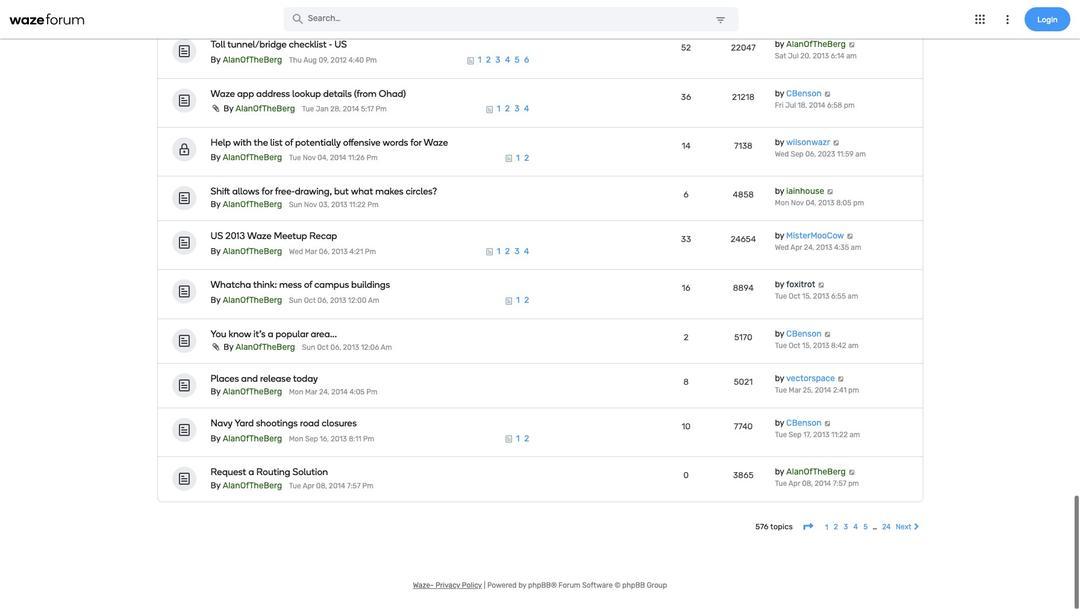 Task type: locate. For each thing, give the bounding box(es) containing it.
2 vertical spatial 4 link
[[524, 247, 529, 257]]

alanoftheberg link down tue sep 17, 2013 11:22 am
[[787, 467, 846, 477]]

2013 for mon nov 04, 2013 8:05 pm
[[819, 199, 835, 207]]

3865
[[733, 471, 754, 481]]

mon down navy yard shootings road closures
[[289, 435, 303, 443]]

am right 11:59
[[856, 150, 866, 158]]

0 vertical spatial 6
[[524, 55, 529, 65]]

1 2 3 4 5 6
[[478, 55, 529, 65]]

1 by cbenson from the top
[[775, 88, 822, 99]]

jul right fri
[[786, 101, 796, 109]]

15, down foxitrot
[[803, 293, 812, 301]]

5 for …
[[864, 523, 868, 531]]

today
[[293, 373, 318, 385]]

1 vertical spatial 11:22
[[832, 431, 848, 439]]

2013 for tue sep 17, 2013 11:22 am
[[814, 431, 830, 439]]

oct up by vectorspace
[[789, 341, 801, 350]]

11:59
[[837, 150, 854, 158]]

wed for us 2013 waze meetup recap
[[775, 244, 789, 252]]

1 link for navy yard shootings road closures
[[516, 434, 520, 444]]

and
[[241, 373, 258, 385]]

by alanoftheberg
[[775, 39, 846, 50], [211, 55, 282, 65], [224, 104, 295, 114], [211, 153, 282, 163], [211, 200, 282, 210], [211, 246, 282, 257], [211, 295, 282, 306], [224, 342, 295, 352], [211, 387, 282, 397], [211, 434, 282, 444], [775, 467, 846, 477], [211, 481, 282, 491]]

2 1 2 from the top
[[516, 296, 529, 306]]

7:57
[[833, 480, 847, 488], [347, 482, 361, 490]]

0 horizontal spatial 6
[[524, 55, 529, 65]]

4 button
[[853, 522, 859, 532]]

8:05
[[837, 199, 852, 207]]

by alanoftheberg up 20,
[[775, 39, 846, 50]]

for left the free-
[[262, 186, 273, 197]]

go to last post image up 4:35 on the right top
[[847, 233, 854, 239]]

sep for thu
[[304, 9, 317, 18]]

tue apr 08, 2014 7:57 pm
[[775, 480, 859, 488], [289, 482, 374, 490]]

by cbenson
[[775, 88, 822, 99], [775, 329, 822, 339], [775, 418, 822, 429]]

1 vertical spatial 1 2 3 4
[[497, 247, 529, 257]]

16,
[[320, 435, 329, 443]]

next
[[896, 523, 912, 531]]

0 horizontal spatial 24,
[[319, 388, 330, 397]]

1 vertical spatial 5
[[864, 523, 868, 531]]

1
[[478, 55, 482, 65], [497, 104, 501, 114], [516, 153, 520, 163], [497, 247, 501, 257], [516, 296, 520, 306], [516, 434, 520, 444], [825, 523, 829, 532]]

1 vertical spatial cbenson link
[[787, 329, 822, 339]]

1 vertical spatial 4 link
[[524, 104, 529, 114]]

list
[[270, 137, 283, 148]]

15, left 8:42 at the right bottom of page
[[803, 341, 812, 350]]

04, down iainhouse
[[806, 199, 817, 207]]

go to last post image up mon nov 04, 2013 8:05 pm
[[827, 189, 834, 195]]

2 vertical spatial 1 2
[[516, 434, 529, 444]]

oct for by cbenson
[[789, 341, 801, 350]]

08,
[[802, 480, 813, 488], [316, 482, 327, 490]]

1 2 3 4 for us 2013 waze meetup recap
[[497, 247, 529, 257]]

mon for mon nov 04, 2013 8:05 pm
[[775, 199, 790, 207]]

by down places
[[211, 387, 221, 397]]

by up sat
[[775, 39, 785, 50]]

sun
[[289, 201, 302, 209], [289, 297, 302, 305], [302, 343, 315, 352]]

by down whatcha
[[211, 295, 221, 306]]

toll tunnel/bridge checklist - us link
[[211, 39, 573, 50]]

go to last post image
[[848, 42, 856, 48], [824, 91, 832, 97], [847, 233, 854, 239], [824, 331, 832, 337]]

08, down solution
[[316, 482, 327, 490]]

2013 for thu sep 19, 2013 10:27 pm
[[329, 9, 345, 18]]

1 vertical spatial 04,
[[806, 199, 817, 207]]

checklist
[[289, 39, 327, 50]]

0 vertical spatial 11:22
[[349, 201, 366, 209]]

0 vertical spatial 24,
[[804, 244, 815, 252]]

1 link for whatcha think: mess of campus buildings
[[516, 296, 520, 306]]

5 inside "1 2 3 4 5 … 24"
[[864, 523, 868, 531]]

paperclip image
[[211, 104, 221, 113]]

a right it's at the left bottom of page
[[268, 328, 273, 340]]

cbenson for (from
[[787, 88, 822, 99]]

1 vertical spatial a
[[249, 467, 254, 478]]

2012
[[331, 56, 347, 65]]

cbenson link up 17,
[[787, 418, 822, 429]]

2 vertical spatial mon
[[289, 435, 303, 443]]

alanoftheberg link down the request a routing solution
[[223, 481, 282, 491]]

1 horizontal spatial for
[[411, 137, 422, 148]]

3 link for us 2013 waze meetup recap
[[515, 247, 520, 257]]

2013 right 20,
[[813, 52, 829, 60]]

1 vertical spatial us
[[211, 230, 223, 242]]

oct for by foxitrot
[[789, 293, 801, 301]]

1 horizontal spatial 04,
[[806, 199, 817, 207]]

cbenson
[[787, 88, 822, 99], [787, 329, 822, 339], [787, 418, 822, 429]]

chevron right image
[[912, 523, 922, 531]]

1 vertical spatial 6
[[684, 190, 689, 200]]

doc image for waze app address lookup details (from ohad)
[[486, 105, 494, 114]]

of right list
[[285, 137, 293, 148]]

sep left 19,
[[304, 9, 317, 18]]

mar
[[305, 248, 317, 256], [789, 386, 801, 395], [305, 388, 318, 397]]

alanoftheberg link down tunnel/bridge
[[223, 55, 282, 65]]

5021
[[734, 377, 753, 387]]

15, for whatcha think: mess of campus buildings
[[803, 293, 812, 301]]

mar for 24,
[[305, 388, 318, 397]]

am for navy yard shootings road closures
[[850, 431, 860, 439]]

2013 for wed mar 06, 2013 4:21 pm
[[332, 248, 348, 256]]

of right mess
[[304, 279, 312, 291]]

2 vertical spatial sun
[[302, 343, 315, 352]]

go to last post image
[[833, 140, 840, 146], [827, 189, 834, 195], [818, 282, 825, 288], [837, 376, 845, 382], [824, 421, 832, 427], [848, 470, 856, 476]]

0 vertical spatial 04,
[[318, 154, 328, 162]]

0 horizontal spatial 5
[[515, 55, 520, 65]]

2013 for sat jul 20, 2013 6:14 am
[[813, 52, 829, 60]]

17,
[[804, 431, 812, 439]]

a left routing
[[249, 467, 254, 478]]

1 horizontal spatial 6
[[684, 190, 689, 200]]

06, down campus
[[318, 297, 328, 305]]

apr up topics
[[789, 480, 801, 488]]

2014 down mon sep 16, 2013 8:11 pm on the left of page
[[329, 482, 345, 490]]

4:35
[[835, 244, 850, 252]]

pm right "4:21"
[[365, 248, 376, 256]]

area...
[[311, 328, 337, 340]]

0 vertical spatial a
[[268, 328, 273, 340]]

06, for 12:06
[[331, 343, 341, 352]]

1 link
[[478, 55, 482, 65], [497, 104, 501, 114], [516, 153, 520, 163], [497, 247, 501, 257], [516, 296, 520, 306], [516, 434, 520, 444]]

wed
[[775, 150, 789, 158], [775, 244, 789, 252], [289, 248, 303, 256]]

2013 left 8:42 at the right bottom of page
[[813, 341, 830, 350]]

1 horizontal spatial 5
[[864, 523, 868, 531]]

wed down by mistermoocow
[[775, 244, 789, 252]]

thu for thu aug 09, 2012 4:40 pm
[[289, 56, 302, 65]]

2013 for sun oct 06, 2013 12:00 am
[[330, 297, 346, 305]]

0 vertical spatial cbenson link
[[787, 88, 822, 99]]

6:58
[[828, 101, 843, 109]]

1 horizontal spatial 11:22
[[832, 431, 848, 439]]

1 vertical spatial by cbenson
[[775, 329, 822, 339]]

2013 for tue oct 15, 2013 6:55 am
[[813, 293, 830, 301]]

06,
[[806, 150, 816, 158], [319, 248, 330, 256], [318, 297, 328, 305], [331, 343, 341, 352]]

am for whatcha think: mess of campus buildings
[[848, 293, 859, 301]]

4 link for toll tunnel/bridge checklist - us
[[505, 55, 510, 65]]

1 horizontal spatial a
[[268, 328, 273, 340]]

1 vertical spatial for
[[262, 186, 273, 197]]

0 vertical spatial 3 link
[[496, 55, 501, 65]]

1 horizontal spatial waze
[[247, 230, 272, 242]]

app
[[237, 88, 254, 99]]

by vectorspace
[[775, 374, 835, 384]]

wed apr 24, 2013 4:35 am
[[775, 244, 862, 252]]

1 horizontal spatial 7:57
[[833, 480, 847, 488]]

oct for by alanoftheberg
[[317, 343, 329, 352]]

0 horizontal spatial 11:22
[[349, 201, 366, 209]]

2 cbenson link from the top
[[787, 329, 822, 339]]

0
[[684, 471, 689, 481]]

2013 left 8:05
[[819, 199, 835, 207]]

24 button
[[882, 522, 892, 532]]

0 vertical spatial 4 link
[[505, 55, 510, 65]]

but
[[334, 186, 349, 197]]

2 vertical spatial by cbenson
[[775, 418, 822, 429]]

am for help with the list of potentially offensive words for waze
[[856, 150, 866, 158]]

0 vertical spatial sun
[[289, 201, 302, 209]]

sun nov 03, 2013 11:22 pm
[[289, 201, 379, 209]]

0 vertical spatial cbenson
[[787, 88, 822, 99]]

sun for sun oct 06, 2013 12:06 am
[[302, 343, 315, 352]]

potentially
[[295, 137, 341, 148]]

jul for waze app address lookup details (from ohad)
[[786, 101, 796, 109]]

go to last post image for drawing,
[[827, 189, 834, 195]]

mistermoocow
[[787, 231, 844, 241]]

1 horizontal spatial tue apr 08, 2014 7:57 pm
[[775, 480, 859, 488]]

mon down today on the bottom
[[289, 388, 303, 397]]

1 vertical spatial 1 2
[[516, 296, 529, 306]]

24, for 2014
[[319, 388, 330, 397]]

06, for 11:59
[[806, 150, 816, 158]]

1 2 3 4
[[497, 104, 529, 114], [497, 247, 529, 257]]

us
[[335, 39, 347, 50], [211, 230, 223, 242]]

15, for you know it's a popular area...
[[803, 341, 812, 350]]

tue oct 15, 2013 6:55 am
[[775, 293, 859, 301]]

2013 down campus
[[330, 297, 346, 305]]

sep left 17,
[[789, 431, 802, 439]]

apr for us 2013 waze meetup recap
[[791, 244, 803, 252]]

nov for tue
[[303, 154, 316, 162]]

jul for toll tunnel/bridge checklist - us
[[788, 52, 799, 60]]

sun for sun nov 03, 2013 11:22 pm
[[289, 201, 302, 209]]

1 1 2 from the top
[[516, 153, 529, 163]]

1 vertical spatial jul
[[786, 101, 796, 109]]

2 thu from the top
[[289, 56, 302, 65]]

0 vertical spatial of
[[285, 137, 293, 148]]

click to jump to page… image
[[802, 523, 815, 531]]

2 link for toll tunnel/bridge checklist - us
[[486, 55, 491, 65]]

2013 for sun nov 03, 2013 11:22 pm
[[331, 201, 348, 209]]

0 horizontal spatial tue apr 08, 2014 7:57 pm
[[289, 482, 374, 490]]

toll
[[211, 39, 225, 50]]

go to last post image up 11:59
[[833, 140, 840, 146]]

8
[[684, 377, 689, 387]]

1 vertical spatial 15,
[[803, 341, 812, 350]]

0 vertical spatial 1 2
[[516, 153, 529, 163]]

18,
[[798, 101, 808, 109]]

am right 6:55
[[848, 293, 859, 301]]

fri jul 18, 2014 6:58 pm
[[775, 101, 855, 109]]

06, down recap
[[319, 248, 330, 256]]

1 vertical spatial thu
[[289, 56, 302, 65]]

wilsonwazr link
[[787, 137, 831, 148]]

mar down recap
[[305, 248, 317, 256]]

0 vertical spatial mon
[[775, 199, 790, 207]]

alanoftheberg down tunnel/bridge
[[223, 55, 282, 65]]

2013 down but
[[331, 201, 348, 209]]

2013
[[329, 9, 345, 18], [813, 52, 829, 60], [819, 199, 835, 207], [331, 201, 348, 209], [225, 230, 245, 242], [817, 244, 833, 252], [332, 248, 348, 256], [813, 293, 830, 301], [330, 297, 346, 305], [813, 341, 830, 350], [343, 343, 359, 352], [814, 431, 830, 439], [331, 435, 347, 443]]

-
[[329, 39, 332, 50]]

alanoftheberg link down us 2013 waze meetup recap
[[223, 246, 282, 257]]

the
[[254, 137, 268, 148]]

mon for mon mar 24, 2014 4:05 pm
[[289, 388, 303, 397]]

1 thu from the top
[[289, 9, 302, 18]]

2 link for waze app address lookup details (from ohad)
[[505, 104, 510, 114]]

2013 left "4:21"
[[332, 248, 348, 256]]

sun down the free-
[[289, 201, 302, 209]]

solution
[[293, 467, 328, 478]]

5 button
[[863, 522, 869, 532]]

2 vertical spatial cbenson link
[[787, 418, 822, 429]]

576
[[756, 522, 769, 531]]

1 horizontal spatial 24,
[[804, 244, 815, 252]]

alanoftheberg down us 2013 waze meetup recap
[[223, 246, 282, 257]]

tue sep 17, 2013 11:22 am
[[775, 431, 860, 439]]

0 vertical spatial 1 2 3 4
[[497, 104, 529, 114]]

by cbenson up 18,
[[775, 88, 822, 99]]

pm right 10:27
[[366, 9, 377, 18]]

08, up click to jump to page… icon
[[802, 480, 813, 488]]

alanoftheberg down it's at the left bottom of page
[[236, 342, 295, 352]]

aug
[[304, 56, 317, 65]]

alanoftheberg link down allows
[[223, 200, 282, 210]]

mar left '25,'
[[789, 386, 801, 395]]

4858
[[733, 190, 754, 200]]

15,
[[803, 293, 812, 301], [803, 341, 812, 350]]

by left foxitrot
[[775, 280, 785, 290]]

5:17
[[361, 105, 374, 113]]

0 vertical spatial 15,
[[803, 293, 812, 301]]

alanoftheberg link
[[223, 8, 282, 18], [787, 39, 846, 50], [223, 55, 282, 65], [236, 104, 295, 114], [223, 153, 282, 163], [223, 200, 282, 210], [223, 246, 282, 257], [223, 295, 282, 306], [236, 342, 295, 352], [223, 387, 282, 397], [223, 434, 282, 444], [787, 467, 846, 477], [223, 481, 282, 491]]

alanoftheberg down the
[[223, 153, 282, 163]]

10
[[682, 422, 691, 432]]

nov down potentially
[[303, 154, 316, 162]]

sun for sun oct 06, 2013 12:00 am
[[289, 297, 302, 305]]

2013 down mistermoocow link
[[817, 244, 833, 252]]

you know it's a popular area...
[[211, 328, 337, 340]]

1 horizontal spatial us
[[335, 39, 347, 50]]

28,
[[331, 105, 341, 113]]

0 vertical spatial for
[[411, 137, 422, 148]]

0 vertical spatial jul
[[788, 52, 799, 60]]

2 inside "1 2 3 4 5 … 24"
[[834, 523, 838, 531]]

1 1 2 3 4 from the top
[[497, 104, 529, 114]]

nov down by iainhouse
[[791, 199, 804, 207]]

2 by cbenson from the top
[[775, 329, 822, 339]]

11:22 for am
[[832, 431, 848, 439]]

by
[[775, 39, 785, 50], [211, 55, 221, 65], [775, 88, 785, 99], [224, 104, 234, 114], [775, 137, 785, 148], [211, 153, 221, 163], [775, 186, 785, 196], [211, 200, 221, 210], [775, 231, 785, 241], [211, 246, 221, 257], [775, 280, 785, 290], [211, 295, 221, 306], [775, 329, 785, 339], [224, 342, 234, 352], [775, 374, 785, 384], [211, 387, 221, 397], [775, 418, 785, 429], [211, 434, 221, 444], [775, 467, 785, 477], [211, 481, 221, 491], [519, 582, 527, 590]]

1 vertical spatial cbenson
[[787, 329, 822, 339]]

4:05
[[350, 388, 365, 397]]

doc image
[[467, 56, 475, 65], [486, 105, 494, 114], [486, 248, 494, 256], [505, 297, 513, 305], [505, 435, 513, 444]]

2013 down allows
[[225, 230, 245, 242]]

04, for 2013
[[806, 199, 817, 207]]

2 vertical spatial 3 link
[[515, 247, 520, 257]]

1 link for help with the list of potentially offensive words for waze
[[516, 153, 520, 163]]

by down the navy
[[211, 434, 221, 444]]

0 vertical spatial by cbenson
[[775, 88, 822, 99]]

1 vertical spatial 24,
[[319, 388, 330, 397]]

go to last post image up tue oct 15, 2013 8:42 am on the right bottom
[[824, 331, 832, 337]]

mar down today on the bottom
[[305, 388, 318, 397]]

1 vertical spatial sun
[[289, 297, 302, 305]]

1 vertical spatial 3 link
[[515, 104, 520, 114]]

pm
[[366, 9, 377, 18], [366, 56, 377, 65], [844, 101, 855, 109], [376, 105, 387, 113], [367, 154, 378, 162], [854, 199, 864, 207], [368, 201, 379, 209], [365, 248, 376, 256], [849, 386, 859, 395], [367, 388, 378, 397], [363, 435, 374, 443], [849, 480, 859, 488], [362, 482, 374, 490]]

2 1 2 3 4 from the top
[[497, 247, 529, 257]]

24, down by mistermoocow
[[804, 244, 815, 252]]

wed for help with the list of potentially offensive words for waze
[[775, 150, 789, 158]]

1 cbenson link from the top
[[787, 88, 822, 99]]

by alanoftheberg down the 'and'
[[211, 387, 282, 397]]

1 horizontal spatial of
[[304, 279, 312, 291]]

1 cbenson from the top
[[787, 88, 822, 99]]

2 vertical spatial cbenson
[[787, 418, 822, 429]]

4 inside "1 2 3 4 5 … 24"
[[854, 523, 858, 531]]

2 15, from the top
[[803, 341, 812, 350]]

4 link
[[505, 55, 510, 65], [524, 104, 529, 114], [524, 247, 529, 257]]

us 2013 waze meetup recap
[[211, 230, 337, 242]]

am down buildings
[[368, 297, 379, 305]]

2 link for help with the list of potentially offensive words for waze
[[524, 153, 529, 163]]

by alanoftheberg down tunnel/bridge
[[211, 55, 282, 65]]

mess
[[279, 279, 302, 291]]

software
[[582, 582, 613, 590]]

mon down by iainhouse
[[775, 199, 790, 207]]

waze- privacy policy link
[[413, 582, 482, 590]]

7:57 up 2 button
[[833, 480, 847, 488]]

11:26
[[348, 154, 365, 162]]

by wilsonwazr
[[775, 137, 831, 148]]

2 cbenson from the top
[[787, 329, 822, 339]]

0 vertical spatial 5
[[515, 55, 520, 65]]

(from
[[354, 88, 377, 99]]

1 vertical spatial mon
[[289, 388, 303, 397]]

sep for mon
[[305, 435, 318, 443]]

3 cbenson from the top
[[787, 418, 822, 429]]

am right 6:14
[[847, 52, 857, 60]]

3 by cbenson from the top
[[775, 418, 822, 429]]

us right '-'
[[335, 39, 347, 50]]

apr down by mistermoocow
[[791, 244, 803, 252]]

1 vertical spatial waze
[[424, 137, 448, 148]]

6:55
[[832, 293, 846, 301]]

2 button
[[834, 522, 839, 532]]

jul left 20,
[[788, 52, 799, 60]]

1 15, from the top
[[803, 293, 812, 301]]

0 vertical spatial waze
[[211, 88, 235, 99]]

navy yard shootings road closures
[[211, 418, 357, 429]]

waze-
[[413, 582, 434, 590]]

1 2 for buildings
[[516, 296, 529, 306]]

thu for thu sep 19, 2013 10:27 pm
[[289, 9, 302, 18]]

21218
[[732, 92, 755, 102]]

shift allows for free-drawing, but what makes circles?
[[211, 186, 437, 197]]

doc image for us 2013 waze meetup recap
[[486, 248, 494, 256]]

0 vertical spatial thu
[[289, 9, 302, 18]]

pm right "4:05"
[[367, 388, 378, 397]]

help with the list of potentially offensive words for waze
[[211, 137, 448, 148]]

06, down wilsonwazr
[[806, 150, 816, 158]]

2 link for us 2013 waze meetup recap
[[505, 247, 510, 257]]

0 horizontal spatial 04,
[[318, 154, 328, 162]]

cbenson up 18,
[[787, 88, 822, 99]]

forum
[[559, 582, 581, 590]]

4 link for waze app address lookup details (from ohad)
[[524, 104, 529, 114]]



Task type: describe. For each thing, give the bounding box(es) containing it.
1 vertical spatial of
[[304, 279, 312, 291]]

1 link for toll tunnel/bridge checklist - us
[[478, 55, 482, 65]]

tue jan 28, 2014 5:17 pm
[[302, 105, 387, 113]]

know
[[229, 328, 251, 340]]

am down you know it's a popular area... link
[[381, 343, 392, 352]]

iainhouse link
[[787, 186, 825, 196]]

pm down request a routing solution link on the bottom of page
[[362, 482, 374, 490]]

topics
[[771, 522, 793, 531]]

alanoftheberg down tue sep 17, 2013 11:22 am
[[787, 467, 846, 477]]

go to last post image for of
[[833, 140, 840, 146]]

06, for 4:21
[[319, 248, 330, 256]]

3 1 2 from the top
[[516, 434, 529, 444]]

mon for mon sep 16, 2013 8:11 pm
[[289, 435, 303, 443]]

by down shift
[[211, 200, 221, 210]]

sun oct 06, 2013 12:06 am
[[302, 343, 392, 352]]

go to last post image for closures
[[824, 421, 832, 427]]

thu sep 19, 2013 10:27 pm
[[289, 9, 377, 18]]

by alanoftheberg down whatcha
[[211, 295, 282, 306]]

allows
[[232, 186, 260, 197]]

go to last post image for toll tunnel/bridge checklist - us
[[848, 42, 856, 48]]

by left mistermoocow
[[775, 231, 785, 241]]

0 horizontal spatial waze
[[211, 88, 235, 99]]

by left iainhouse
[[775, 186, 785, 196]]

by right paperclip image
[[224, 104, 234, 114]]

pm right 11:26
[[367, 154, 378, 162]]

pm down "what"
[[368, 201, 379, 209]]

pm right 8:11
[[363, 435, 374, 443]]

1 link for us 2013 waze meetup recap
[[497, 247, 501, 257]]

alanoftheberg link down it's at the left bottom of page
[[236, 342, 295, 352]]

toll tunnel/bridge checklist - us
[[211, 39, 347, 50]]

tue mar 25, 2014 2:41 pm
[[775, 386, 859, 395]]

mar for 25,
[[789, 386, 801, 395]]

2013 for mon sep 16, 2013 8:11 pm
[[331, 435, 347, 443]]

33
[[681, 235, 691, 245]]

tue left 17,
[[775, 431, 787, 439]]

sep for tue
[[789, 431, 802, 439]]

0 horizontal spatial 7:57
[[347, 482, 361, 490]]

3 button
[[843, 522, 849, 532]]

wed down meetup
[[289, 248, 303, 256]]

0 horizontal spatial us
[[211, 230, 223, 242]]

waze- privacy policy | powered by phpbb® forum software © phpbb group
[[413, 582, 667, 590]]

drawing,
[[295, 186, 332, 197]]

tue down by foxitrot on the top of page
[[775, 293, 787, 301]]

tunnel/bridge
[[228, 39, 287, 50]]

vectorspace link
[[787, 374, 835, 384]]

by alanoftheberg down with
[[211, 153, 282, 163]]

1 2 for potentially
[[516, 153, 529, 163]]

12:06
[[361, 343, 379, 352]]

am for you know it's a popular area...
[[848, 341, 859, 350]]

5170
[[735, 332, 753, 343]]

nov for sun
[[304, 201, 317, 209]]

by left wilsonwazr link
[[775, 137, 785, 148]]

alanoftheberg down allows
[[223, 200, 282, 210]]

24654
[[731, 235, 756, 245]]

by down request
[[211, 481, 221, 491]]

1 link for waze app address lookup details (from ohad)
[[497, 104, 501, 114]]

places
[[211, 373, 239, 385]]

alanoftheberg up sat jul 20, 2013 6:14 am at top right
[[787, 39, 846, 50]]

buildings
[[351, 279, 390, 291]]

by alanoftheberg down 17,
[[775, 467, 846, 477]]

6:14
[[831, 52, 845, 60]]

by cbenson for area...
[[775, 329, 822, 339]]

doc image for navy yard shootings road closures
[[505, 435, 513, 444]]

by right paperclip icon
[[224, 342, 234, 352]]

1 2 3 4 5 … 24
[[825, 523, 891, 532]]

52
[[681, 43, 691, 53]]

19,
[[318, 9, 327, 18]]

alanoftheberg link up sat jul 20, 2013 6:14 am at top right
[[787, 39, 846, 50]]

help with the list of potentially offensive words for waze link
[[211, 137, 573, 148]]

by alanoftheberg down yard
[[211, 434, 282, 444]]

0 horizontal spatial a
[[249, 467, 254, 478]]

privacy
[[436, 582, 460, 590]]

4:21
[[350, 248, 363, 256]]

tue nov 04, 2014 11:26 pm
[[289, 154, 378, 162]]

by foxitrot
[[775, 280, 816, 290]]

address
[[256, 88, 290, 99]]

03,
[[319, 201, 330, 209]]

pm right 2:41
[[849, 386, 859, 395]]

apr down solution
[[303, 482, 314, 490]]

alanoftheberg link down the 'and'
[[223, 387, 282, 397]]

by down the toll
[[211, 55, 221, 65]]

by left vectorspace link
[[775, 374, 785, 384]]

tue down solution
[[289, 482, 301, 490]]

4:40
[[349, 56, 364, 65]]

09,
[[319, 56, 329, 65]]

tue right 3865
[[775, 480, 787, 488]]

2023
[[818, 150, 836, 158]]

you know it's a popular area... link
[[211, 328, 573, 340]]

alanoftheberg down the 'and'
[[223, 387, 282, 397]]

tue left jan
[[302, 105, 314, 113]]

6 link
[[524, 55, 529, 65]]

tue down by vectorspace
[[775, 386, 787, 395]]

pm right the 6:58
[[844, 101, 855, 109]]

pm right 5:17
[[376, 105, 387, 113]]

phpbb
[[623, 582, 645, 590]]

ohad)
[[379, 88, 406, 99]]

sat jul 20, 2013 6:14 am
[[775, 52, 857, 60]]

nov for mon
[[791, 199, 804, 207]]

2 horizontal spatial waze
[[424, 137, 448, 148]]

recap
[[309, 230, 337, 242]]

alanoftheberg down yard
[[223, 434, 282, 444]]

by alanoftheberg down allows
[[211, 200, 282, 210]]

by alanoftheberg down app
[[224, 104, 295, 114]]

by right 5170
[[775, 329, 785, 339]]

alanoftheberg down think:
[[223, 295, 282, 306]]

doc image for toll tunnel/bridge checklist - us
[[467, 56, 475, 65]]

alanoftheberg up tunnel/bridge
[[223, 8, 282, 18]]

free-
[[275, 186, 295, 197]]

what
[[351, 186, 373, 197]]

0 horizontal spatial of
[[285, 137, 293, 148]]

0 horizontal spatial for
[[262, 186, 273, 197]]

wilsonwazr
[[787, 137, 831, 148]]

request
[[211, 467, 246, 478]]

go to last post image for us 2013 waze meetup recap
[[847, 233, 854, 239]]

alanoftheberg down the request a routing solution
[[223, 481, 282, 491]]

2013 for wed apr 24, 2013 4:35 am
[[817, 244, 833, 252]]

10:27
[[347, 9, 364, 18]]

tue oct 15, 2013 8:42 am
[[775, 341, 859, 350]]

doc image for whatcha think: mess of campus buildings
[[505, 297, 513, 305]]

2 vertical spatial waze
[[247, 230, 272, 242]]

go to last post image down tue sep 17, 2013 11:22 am
[[848, 470, 856, 476]]

3 link for waze app address lookup details (from ohad)
[[515, 104, 520, 114]]

lookup
[[292, 88, 321, 99]]

pm up 4 button
[[849, 480, 859, 488]]

policy
[[462, 582, 482, 590]]

paperclip image
[[211, 343, 221, 351]]

think:
[[253, 279, 277, 291]]

by right 7740 in the right bottom of the page
[[775, 418, 785, 429]]

go to last post image for waze app address lookup details (from ohad)
[[824, 91, 832, 97]]

5 link
[[515, 55, 520, 65]]

20,
[[801, 52, 811, 60]]

powered
[[487, 582, 517, 590]]

wed mar 06, 2013 4:21 pm
[[289, 248, 376, 256]]

by up fri
[[775, 88, 785, 99]]

1 horizontal spatial 08,
[[802, 480, 813, 488]]

36
[[681, 92, 691, 102]]

pm right 4:40
[[366, 56, 377, 65]]

2013 for tue oct 15, 2013 8:42 am
[[813, 341, 830, 350]]

5 for 6
[[515, 55, 520, 65]]

whatcha think: mess of campus buildings link
[[211, 279, 573, 291]]

2014 down help with the list of potentially offensive words for waze
[[330, 154, 347, 162]]

1 inside "1 2 3 4 5 … 24"
[[825, 523, 829, 532]]

3 inside "1 2 3 4 5 … 24"
[[844, 523, 848, 531]]

release
[[260, 373, 291, 385]]

11:22 for pm
[[349, 201, 366, 209]]

sat
[[775, 52, 787, 60]]

go to last post image for campus
[[818, 282, 825, 288]]

apr for request a routing solution
[[789, 480, 801, 488]]

by cbenson for (from
[[775, 88, 822, 99]]

by left phpbb®
[[519, 582, 527, 590]]

tue right 5170
[[775, 341, 787, 350]]

alanoftheberg link down think:
[[223, 295, 282, 306]]

with
[[233, 137, 252, 148]]

fri
[[775, 101, 784, 109]]

closures
[[322, 418, 357, 429]]

14
[[682, 141, 691, 151]]

mistermoocow link
[[787, 231, 844, 241]]

3 link for toll tunnel/bridge checklist - us
[[496, 55, 501, 65]]

|
[[484, 582, 486, 590]]

by alanoftheberg down it's at the left bottom of page
[[224, 342, 295, 352]]

oct down "whatcha think: mess of campus buildings"
[[304, 297, 316, 305]]

waze app address lookup details (from ohad)
[[211, 88, 406, 99]]

2 link for whatcha think: mess of campus buildings
[[524, 296, 529, 306]]

you
[[211, 328, 226, 340]]

cbenson link for area...
[[787, 329, 822, 339]]

by right 3865
[[775, 467, 785, 477]]

details
[[323, 88, 352, 99]]

alanoftheberg down address
[[236, 104, 295, 114]]

25,
[[803, 386, 813, 395]]

24, for 2013
[[804, 244, 815, 252]]

navy
[[211, 418, 233, 429]]

4 link for us 2013 waze meetup recap
[[524, 247, 529, 257]]

0 horizontal spatial 08,
[[316, 482, 327, 490]]

circles?
[[406, 186, 437, 197]]

7740
[[734, 422, 753, 432]]

2 link for navy yard shootings road closures
[[524, 434, 529, 444]]

cbenson link for (from
[[787, 88, 822, 99]]

8:11
[[349, 435, 362, 443]]

3 cbenson link from the top
[[787, 418, 822, 429]]

sep for wed
[[791, 150, 804, 158]]

22047
[[731, 43, 756, 53]]

1 2 3 4 for waze app address lookup details (from ohad)
[[497, 104, 529, 114]]

pm right 8:05
[[854, 199, 864, 207]]

alanoftheberg link down address
[[236, 104, 295, 114]]

tue down potentially
[[289, 154, 301, 162]]

06, for 12:00
[[318, 297, 328, 305]]

2014 down tue sep 17, 2013 11:22 am
[[815, 480, 832, 488]]

0 vertical spatial us
[[335, 39, 347, 50]]

mon mar 24, 2014 4:05 pm
[[289, 388, 378, 397]]

go to last post image for you know it's a popular area...
[[824, 331, 832, 337]]

mar for 06,
[[305, 248, 317, 256]]

by up whatcha
[[211, 246, 221, 257]]

by alanoftheberg down us 2013 waze meetup recap
[[211, 246, 282, 257]]

2014 right 18,
[[809, 101, 826, 109]]

2014 right 28,
[[343, 105, 359, 113]]

©
[[615, 582, 621, 590]]

by alanoftheberg down request
[[211, 481, 282, 491]]

waze app address lookup details (from ohad) link
[[211, 88, 573, 99]]

alanoftheberg link down yard
[[223, 434, 282, 444]]

cbenson for area...
[[787, 329, 822, 339]]

foxitrot link
[[787, 280, 816, 290]]

doc image
[[505, 154, 513, 163]]

places and release today link
[[211, 373, 573, 385]]

alanoftheberg link down the
[[223, 153, 282, 163]]

go to last post image up 2:41
[[837, 376, 845, 382]]

8894
[[733, 283, 754, 294]]

04, for 2014
[[318, 154, 328, 162]]

2013 for sun oct 06, 2013 12:06 am
[[343, 343, 359, 352]]

am for us 2013 waze meetup recap
[[851, 244, 862, 252]]

alanoftheberg link up tunnel/bridge
[[223, 8, 282, 18]]

2014 left "4:05"
[[331, 388, 348, 397]]

am for toll tunnel/bridge checklist - us
[[847, 52, 857, 60]]

2014 right '25,'
[[815, 386, 832, 395]]

by down help
[[211, 153, 221, 163]]



Task type: vqa. For each thing, say whether or not it's contained in the screenshot.


